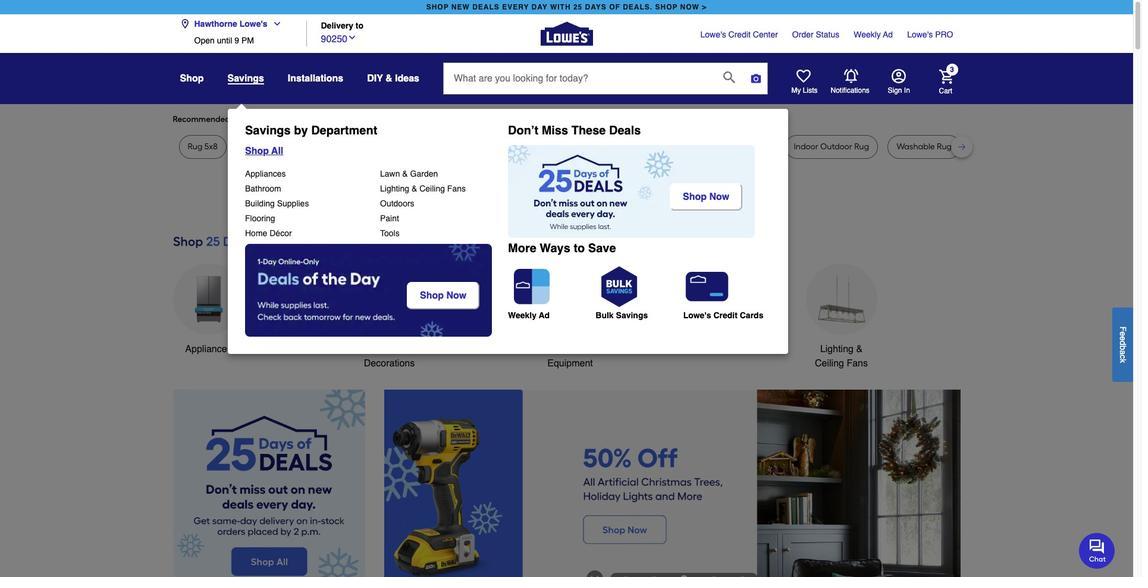 Task type: describe. For each thing, give the bounding box(es) containing it.
1 horizontal spatial ad
[[883, 30, 893, 39]]

1 vertical spatial ad
[[539, 311, 550, 320]]

rug rug
[[245, 142, 277, 152]]

save
[[588, 242, 616, 255]]

washable for washable area rug
[[692, 142, 730, 152]]

3
[[950, 66, 954, 74]]

my lists link
[[792, 69, 818, 95]]

status
[[816, 30, 840, 39]]

christmas decorations
[[364, 344, 415, 369]]

for for suggestions
[[374, 114, 385, 124]]

decorations
[[364, 358, 415, 369]]

order status link
[[792, 29, 840, 40]]

miss
[[542, 124, 568, 137]]

tools inside tools button
[[288, 344, 310, 355]]

you for recommended searches for you
[[281, 114, 295, 124]]

lowe's for lowe's credit center
[[701, 30, 726, 39]]

0 vertical spatial weekly ad link
[[854, 29, 893, 40]]

2 e from the top
[[1119, 336, 1128, 341]]

washable for washable rug
[[897, 142, 935, 152]]

kitchen
[[446, 344, 477, 355]]

flooring
[[245, 214, 275, 223]]

c
[[1119, 354, 1128, 359]]

with
[[550, 3, 571, 11]]

lowe's inside button
[[240, 19, 268, 29]]

f e e d b a c k button
[[1113, 307, 1133, 382]]

fans inside lawn & garden lighting & ceiling fans outdoors paint tools
[[447, 184, 466, 193]]

diy & ideas button
[[367, 68, 419, 89]]

order
[[792, 30, 814, 39]]

bathroom button
[[625, 264, 696, 356]]

3 rug from the left
[[262, 142, 277, 152]]

garden
[[410, 169, 438, 179]]

1 rug from the left
[[188, 142, 203, 152]]

tools link
[[380, 228, 400, 238]]

outdoors link
[[380, 199, 414, 208]]

more for more ways to save
[[508, 242, 537, 255]]

1 horizontal spatial shop now link
[[670, 183, 743, 211]]

ideas
[[395, 73, 419, 84]]

0 vertical spatial shop now button
[[670, 183, 743, 211]]

faucets
[[480, 344, 514, 355]]

home décor link
[[245, 228, 292, 238]]

lowe's pro
[[907, 30, 953, 39]]

indoor
[[794, 142, 819, 152]]

allen and roth area rug
[[473, 142, 565, 152]]

lowe's for lowe's credit cards
[[683, 311, 711, 320]]

0 vertical spatial weekly ad
[[854, 30, 893, 39]]

more suggestions for you link
[[305, 114, 410, 126]]

christmas
[[368, 344, 411, 355]]

open
[[194, 36, 215, 45]]

1 shop from the left
[[426, 3, 449, 11]]

days
[[585, 3, 607, 11]]

bulk savings icon. image
[[596, 263, 643, 311]]

shop all
[[245, 146, 283, 156]]

1 area from the left
[[530, 142, 548, 152]]

search image
[[724, 71, 735, 83]]

smart home button
[[715, 264, 787, 356]]

smart
[[724, 344, 750, 355]]

new
[[452, 3, 470, 11]]

Search Query text field
[[444, 63, 714, 94]]

now for topmost shop now button
[[710, 192, 730, 202]]

more for more suggestions for you
[[305, 114, 324, 124]]

pro
[[935, 30, 953, 39]]

lowe's pro link
[[907, 29, 953, 40]]

outdoor tools & equipment
[[536, 344, 604, 369]]

appliances for appliances bathroom building supplies flooring home décor
[[245, 169, 286, 179]]

open until 9 pm
[[194, 36, 254, 45]]

tools inside outdoor tools & equipment
[[573, 344, 595, 355]]

searches
[[232, 114, 267, 124]]

9
[[235, 36, 239, 45]]

deals.
[[623, 3, 653, 11]]

day
[[532, 3, 548, 11]]

kitchen faucets button
[[444, 264, 516, 356]]

lowe's home improvement notification center image
[[844, 69, 858, 83]]

home inside appliances bathroom building supplies flooring home décor
[[245, 228, 267, 238]]

8 rug from the left
[[937, 142, 952, 152]]

7 rug from the left
[[855, 142, 869, 152]]

lighting & ceiling fans
[[815, 344, 868, 369]]

lowe's credit center link
[[701, 29, 778, 40]]

weekly ad icon. image
[[508, 263, 556, 311]]

notifications
[[831, 86, 870, 94]]

shop now for shop now button to the left
[[420, 290, 467, 301]]

suggestions
[[326, 114, 373, 124]]

camera image
[[750, 73, 762, 84]]

savings button
[[228, 73, 264, 84]]

& inside outdoor tools & equipment
[[598, 344, 604, 355]]

allen for allen and roth area rug
[[473, 142, 491, 152]]

2 rug from the left
[[245, 142, 260, 152]]

every
[[502, 3, 529, 11]]

christmas decorations button
[[354, 264, 425, 371]]

lowe's for lowe's pro
[[907, 30, 933, 39]]

0 vertical spatial weekly
[[854, 30, 881, 39]]

now for shop now button to the left
[[447, 290, 467, 301]]

appliances for appliances
[[185, 344, 232, 355]]

department
[[311, 124, 377, 137]]

bathroom inside appliances bathroom building supplies flooring home décor
[[245, 184, 281, 193]]

hawthorne
[[194, 19, 237, 29]]

and for allen and roth area rug
[[493, 142, 509, 152]]

bathroom inside button
[[640, 344, 681, 355]]

cards
[[740, 311, 764, 320]]

2 vertical spatial savings
[[616, 311, 648, 320]]

5x8
[[205, 142, 218, 152]]

in
[[904, 86, 910, 95]]

more ways to save
[[508, 242, 616, 255]]

pm
[[241, 36, 254, 45]]

lowe's home improvement logo image
[[541, 7, 593, 60]]

deals
[[609, 124, 641, 137]]

lowe's home improvement lists image
[[796, 69, 811, 83]]

by
[[294, 124, 308, 137]]

1 e from the top
[[1119, 331, 1128, 336]]

lawn
[[380, 169, 400, 179]]

paint
[[380, 214, 399, 223]]

& for diy & ideas
[[386, 73, 392, 84]]

shop new deals every day with 25 days of deals. shop now >
[[426, 3, 707, 11]]

deals
[[473, 3, 500, 11]]

equipment
[[548, 358, 593, 369]]

shop new deals every day with 25 days of deals. shop now > link
[[424, 0, 709, 14]]

bulk savings
[[596, 311, 648, 320]]

savings for savings by department
[[245, 124, 291, 137]]

6 rug from the left
[[752, 142, 767, 152]]

hawthorne lowe's
[[194, 19, 268, 29]]

sign in
[[888, 86, 910, 95]]

appliances bathroom building supplies flooring home décor
[[245, 169, 309, 238]]

roth for rug
[[630, 142, 647, 152]]

lowe's credit cards
[[683, 311, 764, 320]]

order status
[[792, 30, 840, 39]]



Task type: vqa. For each thing, say whether or not it's contained in the screenshot.
& within the THE LIGHTING & CEILING FANS
yes



Task type: locate. For each thing, give the bounding box(es) containing it.
weekly ad link down ways
[[508, 263, 595, 320]]

1 horizontal spatial and
[[613, 142, 628, 152]]

chevron down image inside 90250 button
[[347, 32, 357, 42]]

0 horizontal spatial you
[[281, 114, 295, 124]]

0 vertical spatial ad
[[883, 30, 893, 39]]

shop 25 days of deals by category image
[[173, 231, 961, 251]]

tools inside lawn & garden lighting & ceiling fans outdoors paint tools
[[380, 228, 400, 238]]

for right suggestions
[[374, 114, 385, 124]]

smart home
[[724, 344, 778, 355]]

0 horizontal spatial weekly
[[508, 311, 537, 320]]

1 horizontal spatial shop now
[[683, 192, 730, 202]]

lawn & garden lighting & ceiling fans outdoors paint tools
[[380, 169, 466, 238]]

0 vertical spatial chevron down image
[[268, 19, 282, 29]]

and down don't
[[493, 142, 509, 152]]

to right delivery
[[356, 21, 364, 31]]

>
[[702, 3, 707, 11]]

delivery
[[321, 21, 353, 31]]

0 vertical spatial fans
[[447, 184, 466, 193]]

recommended
[[173, 114, 230, 124]]

until
[[217, 36, 232, 45]]

1 horizontal spatial for
[[374, 114, 385, 124]]

1 you from the left
[[281, 114, 295, 124]]

credit for center
[[729, 30, 751, 39]]

bulk
[[596, 311, 614, 320]]

1 horizontal spatial shop
[[655, 3, 678, 11]]

1 vertical spatial now
[[447, 290, 467, 301]]

0 horizontal spatial fans
[[447, 184, 466, 193]]

kitchen faucets
[[446, 344, 514, 355]]

0 horizontal spatial bathroom
[[245, 184, 281, 193]]

lowe's home improvement cart image
[[939, 69, 953, 84]]

1 horizontal spatial weekly
[[854, 30, 881, 39]]

1 vertical spatial credit
[[714, 311, 738, 320]]

shop button
[[180, 68, 204, 89]]

2 for from the left
[[374, 114, 385, 124]]

appliances inside button
[[185, 344, 232, 355]]

1 horizontal spatial weekly ad
[[854, 30, 893, 39]]

& inside lighting & ceiling fans
[[856, 344, 863, 355]]

0 horizontal spatial shop now
[[420, 290, 467, 301]]

roth down don't
[[511, 142, 528, 152]]

2 and from the left
[[613, 142, 628, 152]]

chevron down image
[[268, 19, 282, 29], [347, 32, 357, 42]]

savings down pm on the left top of page
[[228, 73, 264, 84]]

now down washable area rug
[[710, 192, 730, 202]]

recommended searches for you
[[173, 114, 295, 124]]

bathroom
[[245, 184, 281, 193], [640, 344, 681, 355]]

1-day online-only deals of the day. while supplies last. image
[[245, 244, 492, 337]]

building supplies link
[[245, 199, 309, 208]]

0 horizontal spatial and
[[493, 142, 509, 152]]

1 horizontal spatial home
[[753, 344, 778, 355]]

all
[[271, 146, 283, 156]]

1 horizontal spatial to
[[574, 242, 585, 255]]

you up all
[[281, 114, 295, 124]]

for right searches
[[269, 114, 279, 124]]

diy & ideas
[[367, 73, 419, 84]]

my lists
[[792, 86, 818, 95]]

installations
[[288, 73, 343, 84]]

now up kitchen
[[447, 290, 467, 301]]

lowe's home improvement account image
[[892, 69, 906, 83]]

0 vertical spatial bathroom
[[245, 184, 281, 193]]

& for lighting & ceiling fans
[[856, 344, 863, 355]]

25 days of deals. don't miss deals every day. same-day delivery on in-stock orders placed by 2 p m. image
[[173, 390, 365, 577]]

savings right bulk
[[616, 311, 648, 320]]

fans
[[447, 184, 466, 193], [847, 358, 868, 369]]

arrow right image
[[939, 494, 951, 506]]

home inside smart home button
[[753, 344, 778, 355]]

credit for cards
[[714, 311, 738, 320]]

allen for allen and roth rug
[[592, 142, 611, 152]]

0 vertical spatial credit
[[729, 30, 751, 39]]

ceiling inside lawn & garden lighting & ceiling fans outdoors paint tools
[[420, 184, 445, 193]]

2 allen from the left
[[592, 142, 611, 152]]

for for searches
[[269, 114, 279, 124]]

rug
[[188, 142, 203, 152], [245, 142, 260, 152], [262, 142, 277, 152], [550, 142, 565, 152], [649, 142, 664, 152], [752, 142, 767, 152], [855, 142, 869, 152], [937, 142, 952, 152]]

roth down deals
[[630, 142, 647, 152]]

don't miss these deals
[[508, 124, 641, 137]]

appliances button
[[173, 264, 244, 356]]

2 shop from the left
[[655, 3, 678, 11]]

ways
[[540, 242, 571, 255]]

shop left now
[[655, 3, 678, 11]]

weekly up faucets
[[508, 311, 537, 320]]

1 horizontal spatial appliances
[[245, 169, 286, 179]]

1 horizontal spatial bathroom
[[640, 344, 681, 355]]

1 horizontal spatial roth
[[630, 142, 647, 152]]

1 horizontal spatial tools
[[380, 228, 400, 238]]

supplies
[[277, 199, 309, 208]]

d
[[1119, 341, 1128, 345]]

0 horizontal spatial area
[[530, 142, 548, 152]]

more suggestions for you
[[305, 114, 401, 124]]

up to 50 percent off select tools and accessories. image
[[0, 390, 480, 577]]

0 vertical spatial savings
[[228, 73, 264, 84]]

weekly right the status
[[854, 30, 881, 39]]

0 vertical spatial shop now
[[683, 192, 730, 202]]

shop now button
[[670, 183, 743, 211], [407, 282, 480, 310]]

of
[[609, 3, 620, 11]]

0 horizontal spatial allen
[[473, 142, 491, 152]]

1 vertical spatial lighting
[[820, 344, 854, 355]]

washable
[[692, 142, 730, 152], [897, 142, 935, 152]]

savings for savings
[[228, 73, 264, 84]]

chat invite button image
[[1079, 532, 1116, 569]]

None search field
[[443, 62, 768, 106]]

location image
[[180, 19, 190, 29]]

0 horizontal spatial more
[[305, 114, 324, 124]]

lighting & ceiling fans button
[[806, 264, 877, 371]]

0 vertical spatial lighting
[[380, 184, 409, 193]]

a credit card icon. image
[[683, 263, 731, 311]]

credit left cards
[[714, 311, 738, 320]]

weekly ad link right the status
[[854, 29, 893, 40]]

lowe's credit center
[[701, 30, 778, 39]]

home down flooring link
[[245, 228, 267, 238]]

lowe's wishes you and your family a happy hanukkah. image
[[173, 190, 961, 220]]

to left save
[[574, 242, 585, 255]]

1 vertical spatial ceiling
[[815, 358, 844, 369]]

&
[[386, 73, 392, 84], [402, 169, 408, 179], [412, 184, 417, 193], [598, 344, 604, 355], [856, 344, 863, 355]]

0 horizontal spatial chevron down image
[[268, 19, 282, 29]]

1 horizontal spatial you
[[387, 114, 401, 124]]

outdoors
[[380, 199, 414, 208]]

1 vertical spatial to
[[574, 242, 585, 255]]

you for more suggestions for you
[[387, 114, 401, 124]]

0 horizontal spatial now
[[447, 290, 467, 301]]

hawthorne lowe's button
[[180, 12, 287, 36]]

more left suggestions
[[305, 114, 324, 124]]

0 horizontal spatial shop now link
[[407, 282, 483, 310]]

home
[[245, 228, 267, 238], [753, 344, 778, 355]]

tools
[[380, 228, 400, 238], [288, 344, 310, 355], [573, 344, 595, 355]]

don't
[[508, 124, 539, 137]]

e up d at bottom
[[1119, 331, 1128, 336]]

1 vertical spatial shop now
[[420, 290, 467, 301]]

for inside the 'more suggestions for you' link
[[374, 114, 385, 124]]

ad up the outdoor
[[539, 311, 550, 320]]

0 vertical spatial more
[[305, 114, 324, 124]]

1 for from the left
[[269, 114, 279, 124]]

ceiling inside lighting & ceiling fans
[[815, 358, 844, 369]]

1 vertical spatial more
[[508, 242, 537, 255]]

1 vertical spatial weekly ad
[[508, 311, 550, 320]]

credit left center
[[729, 30, 751, 39]]

1 horizontal spatial more
[[508, 242, 537, 255]]

0 horizontal spatial tools
[[288, 344, 310, 355]]

lighting inside lawn & garden lighting & ceiling fans outdoors paint tools
[[380, 184, 409, 193]]

0 vertical spatial home
[[245, 228, 267, 238]]

roth for area
[[511, 142, 528, 152]]

shop now
[[683, 192, 730, 202], [420, 290, 467, 301]]

2 you from the left
[[387, 114, 401, 124]]

1 horizontal spatial now
[[710, 192, 730, 202]]

lists
[[803, 86, 818, 95]]

0 vertical spatial now
[[710, 192, 730, 202]]

f
[[1119, 326, 1128, 331]]

0 horizontal spatial weekly ad
[[508, 311, 550, 320]]

4 rug from the left
[[550, 142, 565, 152]]

cart
[[939, 87, 953, 95]]

f e e d b a c k
[[1119, 326, 1128, 363]]

1 horizontal spatial ceiling
[[815, 358, 844, 369]]

and down deals
[[613, 142, 628, 152]]

you up shop all link
[[387, 114, 401, 124]]

shop now link down washable area rug
[[670, 183, 743, 211]]

1 vertical spatial weekly
[[508, 311, 537, 320]]

shop now button down washable area rug
[[670, 183, 743, 211]]

2 washable from the left
[[897, 142, 935, 152]]

25
[[574, 3, 583, 11]]

shop now link up kitchen
[[407, 282, 483, 310]]

0 vertical spatial to
[[356, 21, 364, 31]]

1 horizontal spatial washable
[[897, 142, 935, 152]]

these
[[572, 124, 606, 137]]

90250
[[321, 34, 347, 44]]

1 horizontal spatial weekly ad link
[[854, 29, 893, 40]]

weekly ad link
[[854, 29, 893, 40], [508, 263, 595, 320]]

outdoor
[[821, 142, 853, 152]]

washable area rug
[[692, 142, 767, 152]]

e up b
[[1119, 336, 1128, 341]]

shop now down washable area rug
[[683, 192, 730, 202]]

lighting inside lighting & ceiling fans
[[820, 344, 854, 355]]

0 horizontal spatial shop now button
[[407, 282, 480, 310]]

flooring link
[[245, 214, 275, 223]]

1 horizontal spatial shop now button
[[670, 183, 743, 211]]

0 horizontal spatial weekly ad link
[[508, 263, 595, 320]]

1 vertical spatial home
[[753, 344, 778, 355]]

more
[[305, 114, 324, 124], [508, 242, 537, 255]]

0 vertical spatial appliances
[[245, 169, 286, 179]]

1 vertical spatial weekly ad link
[[508, 263, 595, 320]]

0 horizontal spatial washable
[[692, 142, 730, 152]]

shop now button up kitchen
[[407, 282, 480, 310]]

1 roth from the left
[[511, 142, 528, 152]]

appliances
[[245, 169, 286, 179], [185, 344, 232, 355]]

k
[[1119, 359, 1128, 363]]

shop left new
[[426, 3, 449, 11]]

90250 button
[[321, 31, 357, 46]]

& for lawn & garden lighting & ceiling fans outdoors paint tools
[[402, 169, 408, 179]]

shop
[[180, 73, 204, 84], [245, 146, 269, 156], [683, 192, 707, 202], [420, 290, 444, 301]]

delivery to
[[321, 21, 364, 31]]

bulk savings link
[[596, 263, 682, 320]]

shop now for topmost shop now button
[[683, 192, 730, 202]]

more left ways
[[508, 242, 537, 255]]

ad left the 'lowe's pro' at the right top
[[883, 30, 893, 39]]

2 horizontal spatial tools
[[573, 344, 595, 355]]

1 horizontal spatial allen
[[592, 142, 611, 152]]

savings up rug rug
[[245, 124, 291, 137]]

more inside recommended searches for you heading
[[305, 114, 324, 124]]

to
[[356, 21, 364, 31], [574, 242, 585, 255]]

1 vertical spatial fans
[[847, 358, 868, 369]]

bathroom link
[[245, 184, 281, 193]]

5 rug from the left
[[649, 142, 664, 152]]

weekly ad right the status
[[854, 30, 893, 39]]

lighting
[[380, 184, 409, 193], [820, 344, 854, 355]]

bathroom down bulk savings
[[640, 344, 681, 355]]

shop now link
[[670, 183, 743, 211], [407, 282, 483, 310]]

weekly ad
[[854, 30, 893, 39], [508, 311, 550, 320]]

weekly ad up the outdoor
[[508, 311, 550, 320]]

scroll to item #3 image
[[669, 575, 700, 577]]

1 vertical spatial shop now link
[[407, 282, 483, 310]]

my
[[792, 86, 801, 95]]

1 horizontal spatial fans
[[847, 358, 868, 369]]

0 horizontal spatial shop
[[426, 3, 449, 11]]

1 allen from the left
[[473, 142, 491, 152]]

0 horizontal spatial ceiling
[[420, 184, 445, 193]]

home right "smart"
[[753, 344, 778, 355]]

1 horizontal spatial lighting
[[820, 344, 854, 355]]

and for allen and roth rug
[[613, 142, 628, 152]]

outdoor
[[536, 344, 571, 355]]

bathroom down the appliances link
[[245, 184, 281, 193]]

arrow left image
[[394, 494, 406, 506]]

décor
[[270, 228, 292, 238]]

1 horizontal spatial chevron down image
[[347, 32, 357, 42]]

a
[[1119, 350, 1128, 354]]

1 washable from the left
[[692, 142, 730, 152]]

50 percent off all artificial christmas trees, holiday lights and more. image
[[480, 390, 1057, 577]]

1 vertical spatial appliances
[[185, 344, 232, 355]]

recommended searches for you heading
[[173, 114, 961, 126]]

outdoor tools & equipment button
[[535, 264, 606, 371]]

shop
[[426, 3, 449, 11], [655, 3, 678, 11]]

1 and from the left
[[493, 142, 509, 152]]

shop all link
[[245, 145, 499, 157]]

appliances inside appliances bathroom building supplies flooring home décor
[[245, 169, 286, 179]]

1 vertical spatial chevron down image
[[347, 32, 357, 42]]

you
[[281, 114, 295, 124], [387, 114, 401, 124]]

1 vertical spatial shop now button
[[407, 282, 480, 310]]

0 horizontal spatial lighting
[[380, 184, 409, 193]]

savings
[[228, 73, 264, 84], [245, 124, 291, 137], [616, 311, 648, 320]]

sign in button
[[888, 69, 910, 95]]

fans inside lighting & ceiling fans
[[847, 358, 868, 369]]

0 horizontal spatial home
[[245, 228, 267, 238]]

washable rug
[[897, 142, 952, 152]]

b
[[1119, 345, 1128, 350]]

0 horizontal spatial to
[[356, 21, 364, 31]]

0 vertical spatial ceiling
[[420, 184, 445, 193]]

25 days of deals. don't miss out on new deals every day. while supplies last. image
[[508, 145, 755, 238]]

appliances link
[[245, 169, 286, 179]]

2 area from the left
[[732, 142, 750, 152]]

0 horizontal spatial roth
[[511, 142, 528, 152]]

2 roth from the left
[[630, 142, 647, 152]]

allen and roth rug
[[592, 142, 664, 152]]

1 vertical spatial savings
[[245, 124, 291, 137]]

0 horizontal spatial for
[[269, 114, 279, 124]]

center
[[753, 30, 778, 39]]

building
[[245, 199, 275, 208]]

roth
[[511, 142, 528, 152], [630, 142, 647, 152]]

0 vertical spatial shop now link
[[670, 183, 743, 211]]

1 vertical spatial bathroom
[[640, 344, 681, 355]]

0 horizontal spatial ad
[[539, 311, 550, 320]]

1 horizontal spatial area
[[732, 142, 750, 152]]

shop now up kitchen
[[420, 290, 467, 301]]

0 horizontal spatial appliances
[[185, 344, 232, 355]]

lawn & garden link
[[380, 169, 438, 179]]



